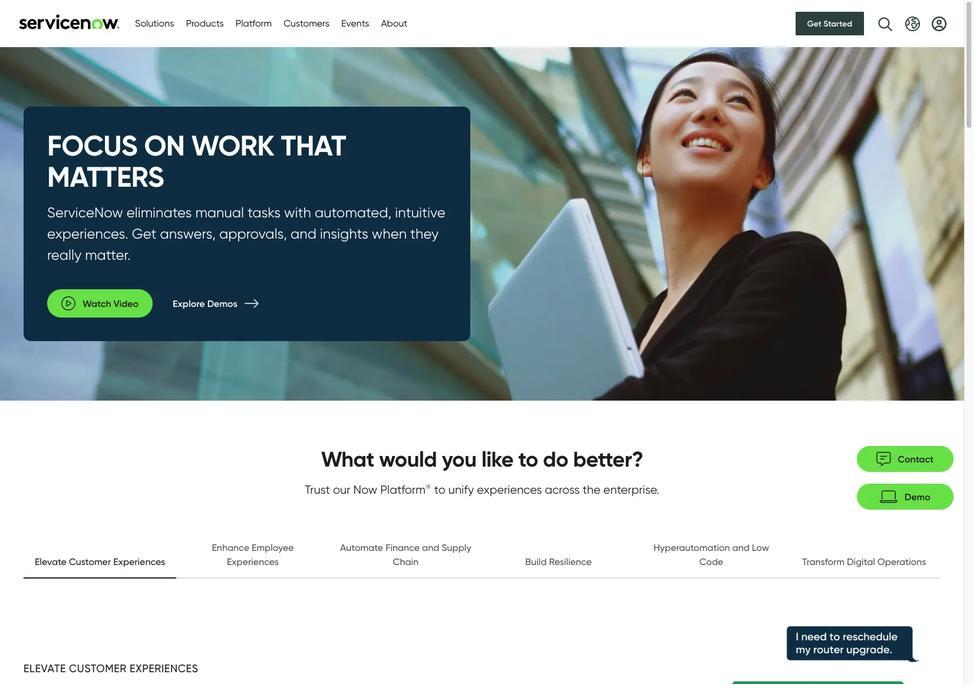 Task type: vqa. For each thing, say whether or not it's contained in the screenshot.
'Customers'
yes



Task type: describe. For each thing, give the bounding box(es) containing it.
solutions
[[135, 18, 174, 29]]

products
[[186, 18, 224, 29]]

servicenow image
[[18, 14, 121, 29]]

customers
[[284, 18, 330, 29]]

events
[[342, 18, 369, 29]]

get started
[[808, 18, 853, 29]]

solutions button
[[135, 17, 174, 31]]

products button
[[186, 17, 224, 31]]

get started link
[[796, 12, 865, 35]]

platform
[[236, 18, 272, 29]]

events button
[[342, 17, 369, 31]]

started
[[824, 18, 853, 29]]

platform button
[[236, 17, 272, 31]]



Task type: locate. For each thing, give the bounding box(es) containing it.
about button
[[381, 17, 408, 31]]

about
[[381, 18, 408, 29]]

customers button
[[284, 17, 330, 31]]

go to servicenow account image
[[932, 16, 947, 31]]

get
[[808, 18, 822, 29]]



